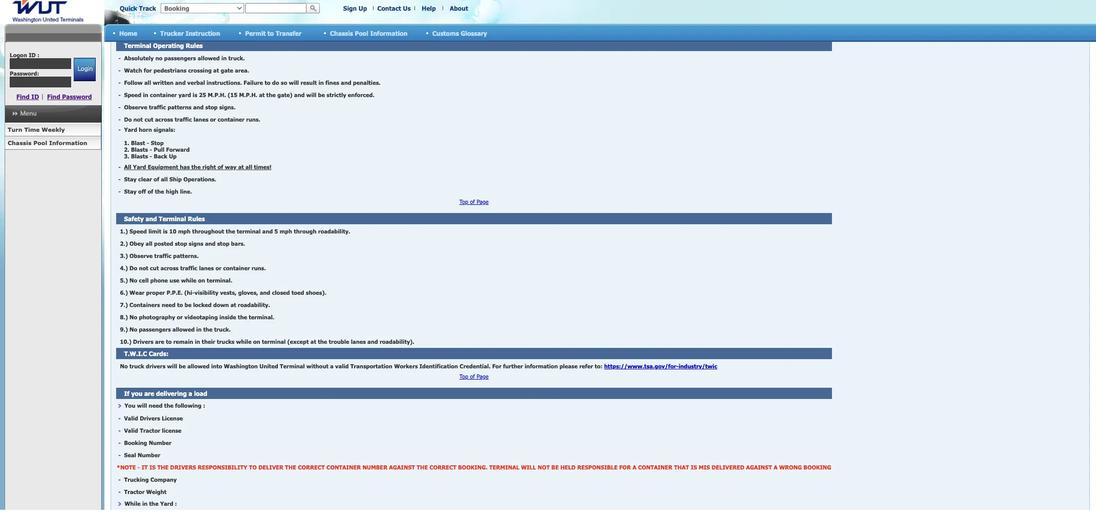Task type: vqa. For each thing, say whether or not it's contained in the screenshot.
Transfer
yes



Task type: locate. For each thing, give the bounding box(es) containing it.
turn time weekly
[[8, 126, 65, 133]]

id down password:
[[31, 93, 39, 100]]

1 horizontal spatial find
[[47, 93, 60, 100]]

1 horizontal spatial chassis pool information
[[330, 29, 408, 37]]

1 vertical spatial pool
[[33, 140, 47, 146]]

information
[[370, 29, 408, 37], [49, 140, 87, 146]]

0 horizontal spatial chassis
[[8, 140, 31, 146]]

1 find from the left
[[16, 93, 30, 100]]

find
[[16, 93, 30, 100], [47, 93, 60, 100]]

1 vertical spatial chassis pool information
[[8, 140, 87, 146]]

0 vertical spatial pool
[[355, 29, 368, 37]]

0 horizontal spatial find
[[16, 93, 30, 100]]

1 horizontal spatial chassis
[[330, 29, 353, 37]]

about link
[[450, 5, 468, 12]]

None password field
[[10, 77, 71, 87]]

sign up
[[343, 5, 367, 12]]

sign up link
[[343, 5, 367, 12]]

logon id :
[[10, 52, 39, 58]]

information down "contact"
[[370, 29, 408, 37]]

1 vertical spatial id
[[31, 93, 39, 100]]

id for logon
[[29, 52, 36, 58]]

0 horizontal spatial pool
[[33, 140, 47, 146]]

sign
[[343, 5, 357, 12]]

0 vertical spatial information
[[370, 29, 408, 37]]

1 vertical spatial information
[[49, 140, 87, 146]]

chassis pool information
[[330, 29, 408, 37], [8, 140, 87, 146]]

find down password:
[[16, 93, 30, 100]]

chassis
[[330, 29, 353, 37], [8, 140, 31, 146]]

None text field
[[10, 58, 71, 69]]

1 vertical spatial chassis
[[8, 140, 31, 146]]

glossary
[[461, 29, 487, 37]]

None text field
[[245, 3, 307, 13]]

information down weekly
[[49, 140, 87, 146]]

quick track
[[120, 5, 156, 12]]

chassis down turn
[[8, 140, 31, 146]]

turn time weekly link
[[5, 123, 101, 137]]

password
[[62, 93, 92, 100]]

0 vertical spatial chassis
[[330, 29, 353, 37]]

0 vertical spatial id
[[29, 52, 36, 58]]

contact us
[[377, 5, 411, 12]]

0 vertical spatial chassis pool information
[[330, 29, 408, 37]]

id left the :
[[29, 52, 36, 58]]

chassis pool information down turn time weekly link at the top left
[[8, 140, 87, 146]]

pool
[[355, 29, 368, 37], [33, 140, 47, 146]]

2 find from the left
[[47, 93, 60, 100]]

id
[[29, 52, 36, 58], [31, 93, 39, 100]]

0 horizontal spatial information
[[49, 140, 87, 146]]

chassis pool information down the "up"
[[330, 29, 408, 37]]

customs
[[432, 29, 459, 37]]

transfer
[[276, 29, 301, 37]]

chassis down sign
[[330, 29, 353, 37]]

pool down "turn time weekly"
[[33, 140, 47, 146]]

find for find id
[[16, 93, 30, 100]]

help link
[[422, 5, 436, 12]]

chassis pool information link
[[5, 137, 101, 150]]

0 horizontal spatial chassis pool information
[[8, 140, 87, 146]]

find left password
[[47, 93, 60, 100]]

pool down the "up"
[[355, 29, 368, 37]]



Task type: describe. For each thing, give the bounding box(es) containing it.
:
[[37, 52, 39, 58]]

find id link
[[16, 93, 39, 100]]

turn
[[8, 126, 22, 133]]

time
[[24, 126, 40, 133]]

trucker
[[160, 29, 184, 37]]

to
[[268, 29, 274, 37]]

instruction
[[186, 29, 220, 37]]

permit
[[245, 29, 266, 37]]

find id
[[16, 93, 39, 100]]

customs glossary
[[432, 29, 487, 37]]

find password
[[47, 93, 92, 100]]

chassis pool information inside 'link'
[[8, 140, 87, 146]]

trucker instruction
[[160, 29, 220, 37]]

information inside 'link'
[[49, 140, 87, 146]]

id for find
[[31, 93, 39, 100]]

1 horizontal spatial pool
[[355, 29, 368, 37]]

chassis inside chassis pool information 'link'
[[8, 140, 31, 146]]

find for find password
[[47, 93, 60, 100]]

help
[[422, 5, 436, 12]]

track
[[139, 5, 156, 12]]

quick
[[120, 5, 137, 12]]

permit to transfer
[[245, 29, 301, 37]]

find password link
[[47, 93, 92, 100]]

1 horizontal spatial information
[[370, 29, 408, 37]]

weekly
[[42, 126, 65, 133]]

up
[[359, 5, 367, 12]]

logon
[[10, 52, 27, 58]]

password:
[[10, 70, 39, 77]]

login image
[[73, 58, 95, 81]]

about
[[450, 5, 468, 12]]

contact
[[377, 5, 401, 12]]

home
[[119, 29, 137, 37]]

us
[[403, 5, 411, 12]]

pool inside 'link'
[[33, 140, 47, 146]]

contact us link
[[377, 5, 411, 12]]



